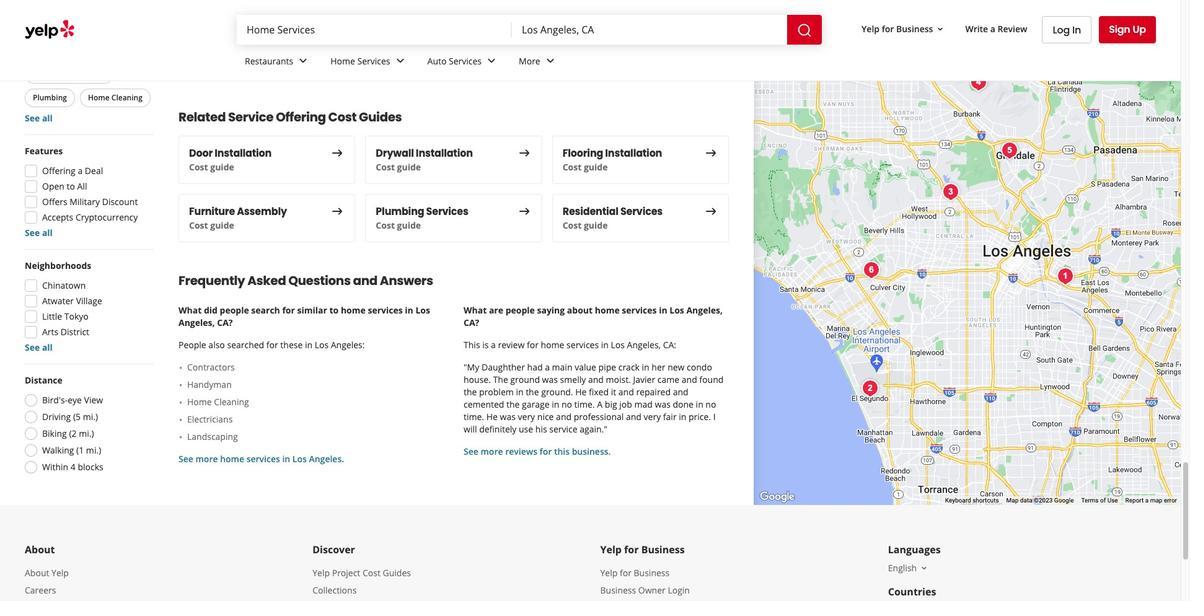 Task type: describe. For each thing, give the bounding box(es) containing it.
offers
[[42, 196, 67, 208]]

moist.
[[606, 374, 631, 386]]

los up pipe
[[611, 339, 625, 351]]

(5
[[73, 411, 81, 423]]

mad
[[635, 399, 653, 410]]

collections
[[313, 585, 357, 597]]

log in link
[[1043, 16, 1092, 43]]

24 chevron down v2 image for more
[[543, 54, 558, 68]]

and down the condo
[[682, 374, 698, 386]]

home services link
[[321, 45, 418, 81]]

report a map error link
[[1126, 497, 1178, 504]]

services inside what are people saying about home services in los angeles, ca?
[[622, 304, 657, 316]]

2 no from the left
[[706, 399, 717, 410]]

for up yelp for business link
[[625, 543, 639, 557]]

0 horizontal spatial was
[[500, 411, 516, 423]]

saying
[[537, 304, 565, 316]]

see more reviews for this business. link
[[464, 446, 611, 458]]

cost for locksmiths
[[563, 56, 582, 68]]

keyboard shortcuts
[[946, 497, 999, 504]]

nice
[[538, 411, 554, 423]]

angeles, for this is a review for home services in los angeles, ca:
[[627, 339, 661, 351]]

cemented
[[464, 399, 504, 410]]

people for search
[[220, 304, 249, 316]]

for left these
[[267, 339, 278, 351]]

a right is
[[491, 339, 496, 351]]

professional
[[574, 411, 624, 423]]

see for neighborhoods
[[25, 342, 40, 353]]

distance
[[25, 375, 63, 386]]

terms of use link
[[1082, 497, 1118, 504]]

business owner login link
[[601, 585, 690, 597]]

group containing neighborhoods
[[21, 260, 154, 354]]

yelp inside about yelp careers
[[52, 567, 69, 579]]

similar
[[297, 304, 327, 316]]

price.
[[689, 411, 711, 423]]

of
[[1101, 497, 1106, 504]]

for inside "yelp for business business owner login"
[[620, 567, 632, 579]]

atwater village
[[42, 295, 102, 307]]

(2
[[69, 428, 77, 440]]

countries
[[889, 585, 937, 599]]

reviews
[[506, 446, 538, 458]]

24 arrow right v2 image for residential services
[[704, 204, 719, 219]]

discount
[[102, 196, 138, 208]]

2 horizontal spatial the
[[526, 386, 539, 398]]

guide for locksmiths
[[584, 56, 608, 68]]

in up pipe
[[601, 339, 609, 351]]

restaurants
[[245, 55, 293, 67]]

what for what are people saying about home services in los angeles, ca?
[[464, 304, 487, 316]]

electricians
[[187, 414, 233, 425]]

in up the price.
[[696, 399, 704, 410]]

and left answers
[[353, 272, 378, 290]]

repaired
[[637, 386, 671, 398]]

rent a hubby image
[[859, 258, 884, 282]]

collections link
[[313, 585, 357, 597]]

business categories element
[[235, 45, 1157, 81]]

write a review
[[966, 23, 1028, 34]]

in inside what are people saying about home services in los angeles, ca?
[[659, 304, 668, 316]]

0 horizontal spatial offering
[[42, 165, 76, 177]]

to inside the what did people search for similar to home services in los angeles, ca?
[[330, 304, 339, 316]]

search
[[251, 304, 280, 316]]

see down landscaping on the bottom of page
[[179, 453, 193, 465]]

and up done
[[673, 386, 689, 398]]

see more home services in los angeles. link
[[179, 453, 344, 465]]

all
[[77, 180, 87, 192]]

all for chinatown
[[42, 342, 53, 353]]

0 horizontal spatial the
[[464, 386, 477, 398]]

map for moves
[[1119, 0, 1138, 12]]

cost guide down home inspectors
[[189, 56, 234, 68]]

walking
[[42, 445, 74, 456]]

flooring installation
[[563, 146, 662, 161]]

house.
[[464, 374, 491, 386]]

1 horizontal spatial was
[[542, 374, 558, 386]]

guide for residential services
[[584, 219, 608, 231]]

contractors
[[187, 361, 235, 373]]

16 chevron down v2 image
[[920, 564, 930, 573]]

yelp inside button
[[862, 23, 880, 34]]

1 vertical spatial time.
[[464, 411, 484, 423]]

review
[[498, 339, 525, 351]]

these
[[281, 339, 303, 351]]

ground
[[511, 374, 540, 386]]

service
[[550, 424, 578, 435]]

services for plumbing services
[[426, 205, 469, 219]]

cost for residential services
[[563, 219, 582, 231]]

home down landscaping on the bottom of page
[[220, 453, 244, 465]]

repipe expert image
[[998, 138, 1022, 163]]

guide for flooring installation
[[584, 161, 608, 173]]

installation for door installation
[[215, 146, 272, 161]]

drywall
[[376, 146, 414, 161]]

contractors handyman home cleaning electricians landscaping
[[187, 361, 249, 443]]

the
[[493, 374, 508, 386]]

english
[[889, 562, 917, 574]]

crack
[[619, 361, 640, 373]]

guide for plumbing services
[[397, 219, 421, 231]]

features
[[25, 145, 63, 157]]

los inside what are people saying about home services in los angeles, ca?
[[670, 304, 685, 316]]

see down will
[[464, 446, 479, 458]]

data
[[1021, 497, 1033, 504]]

within
[[42, 461, 68, 473]]

cost for lawn services
[[376, 56, 395, 68]]

flooring
[[563, 146, 603, 161]]

as
[[1108, 0, 1117, 12]]

services for auto services
[[449, 55, 482, 67]]

yelp inside "yelp for business business owner login"
[[601, 567, 618, 579]]

1 horizontal spatial he
[[576, 386, 587, 398]]

careers link
[[25, 585, 56, 597]]

what did people search for similar to home services in los angeles, ca?
[[179, 304, 430, 329]]

business down yelp for business link
[[601, 585, 636, 597]]

shortcuts
[[973, 497, 999, 504]]

also
[[209, 339, 225, 351]]

a inside ""my daughther had a main value pipe crack in her new condo house. the ground was smelly and moist. javier came and found the problem in the ground. he fixed it and repaired and cemented the garage in no time. a big job mad was done in no time. he was very nice and professional and very fair in price. i will definitely use his service again.""
[[545, 361, 550, 373]]

24 arrow right v2 image for locksmiths
[[704, 40, 719, 55]]

and up job
[[619, 386, 634, 398]]

cost down home inspectors
[[189, 56, 208, 68]]

home for home cleaning
[[88, 92, 110, 103]]

and down job
[[626, 411, 642, 423]]

deal
[[85, 165, 103, 177]]

in inside the what did people search for similar to home services in los angeles, ca?
[[405, 304, 414, 316]]

fixed
[[589, 386, 609, 398]]

in down ground
[[516, 386, 524, 398]]

assembly
[[237, 205, 287, 219]]

more for home
[[196, 453, 218, 465]]

home inspectors
[[189, 41, 274, 55]]

Find text field
[[247, 23, 502, 37]]

discover
[[313, 543, 355, 557]]

map
[[1007, 497, 1019, 504]]

1 horizontal spatial time.
[[575, 399, 595, 410]]

see more reviews for this business.
[[464, 446, 611, 458]]

(1
[[76, 445, 84, 456]]

auto
[[428, 55, 447, 67]]

24 arrow right v2 image for flooring installation
[[704, 145, 719, 160]]

home inside the what did people search for similar to home services in los angeles, ca?
[[341, 304, 366, 316]]

for inside the what did people search for similar to home services in los angeles, ca?
[[282, 304, 295, 316]]

bird's-
[[42, 394, 68, 406]]

frequently asked questions and answers
[[179, 272, 433, 290]]

home for home services
[[331, 55, 355, 67]]

in down ground.
[[552, 399, 560, 410]]

more
[[519, 55, 541, 67]]

ca? inside the what did people search for similar to home services in los angeles, ca?
[[217, 317, 233, 329]]

24 arrow right v2 image for plumbing services
[[517, 204, 532, 219]]

and up fixed on the bottom
[[588, 374, 604, 386]]

home inside what are people saying about home services in los angeles, ca?
[[595, 304, 620, 316]]

biking (2 mi.)
[[42, 428, 94, 440]]

report a map error
[[1126, 497, 1178, 504]]

installation for flooring installation
[[605, 146, 662, 161]]

residential services
[[563, 205, 663, 219]]

cost guide for lawn services
[[376, 56, 421, 68]]

people also searched for these in los angeles:
[[179, 339, 365, 351]]

drywall installation
[[376, 146, 473, 161]]

guides inside "yelp project cost guides collections"
[[383, 567, 411, 579]]

guide for door installation
[[210, 161, 234, 173]]

home up the main
[[541, 339, 565, 351]]

los left angeles.
[[293, 453, 307, 465]]

mi.) for walking (1 mi.)
[[86, 445, 101, 456]]

mi.) for biking (2 mi.)
[[79, 428, 94, 440]]

owner
[[639, 585, 666, 597]]

what for what did people search for similar to home services in los angeles, ca?
[[179, 304, 202, 316]]

had
[[527, 361, 543, 373]]

job
[[620, 399, 632, 410]]

24 chevron down v2 image for home services
[[393, 54, 408, 68]]

related service offering cost guides
[[179, 108, 402, 126]]

cost for flooring installation
[[563, 161, 582, 173]]

plumbing for plumbing services
[[376, 205, 424, 219]]

a
[[597, 399, 603, 410]]

lawn services
[[376, 41, 447, 55]]

0 vertical spatial to
[[67, 180, 75, 192]]

arts district
[[42, 326, 89, 338]]

electricians link
[[187, 414, 444, 426]]

arts
[[42, 326, 58, 338]]

business up yelp for business link
[[642, 543, 685, 557]]

a for offering
[[78, 165, 83, 177]]

in right these
[[305, 339, 313, 351]]

restaurants link
[[235, 45, 321, 81]]

for inside button
[[882, 23, 894, 34]]

see all for offering a deal
[[25, 227, 53, 239]]

yelp project cost guides collections
[[313, 567, 411, 597]]

cleaning inside contractors handyman home cleaning electricians landscaping
[[214, 396, 249, 408]]

up
[[1133, 22, 1147, 37]]

1 see all from the top
[[25, 112, 53, 124]]

cost guide for locksmiths
[[563, 56, 608, 68]]



Task type: vqa. For each thing, say whether or not it's contained in the screenshot.


Task type: locate. For each thing, give the bounding box(es) containing it.
24 chevron down v2 image inside restaurants link
[[296, 54, 311, 68]]

0 horizontal spatial he
[[487, 411, 498, 423]]

cost guide down plumbing services
[[376, 219, 421, 231]]

offering right service
[[276, 108, 326, 126]]

business inside button
[[897, 23, 934, 34]]

map for error
[[1151, 497, 1163, 504]]

0 horizontal spatial more
[[196, 453, 218, 465]]

cleaning inside home cleaning button
[[111, 92, 143, 103]]

1 horizontal spatial none field
[[522, 23, 778, 37]]

see all down plumbing 'button'
[[25, 112, 53, 124]]

in down done
[[679, 411, 687, 423]]

group containing category
[[22, 22, 154, 125]]

plumbing for plumbing
[[33, 92, 67, 103]]

he up definitely at the bottom of the page
[[487, 411, 498, 423]]

cleaning
[[111, 92, 143, 103], [214, 396, 249, 408]]

angeles.
[[309, 453, 344, 465]]

1 see all button from the top
[[25, 112, 53, 124]]

wood fence & gate company image
[[858, 376, 883, 401]]

0 vertical spatial offering
[[276, 108, 326, 126]]

0 vertical spatial cleaning
[[111, 92, 143, 103]]

business up owner
[[634, 567, 670, 579]]

24 chevron down v2 image for auto services
[[484, 54, 499, 68]]

angeles, down did
[[179, 317, 215, 329]]

guide for lawn services
[[397, 56, 421, 68]]

2 what from the left
[[464, 304, 487, 316]]

about for about
[[25, 543, 55, 557]]

0 vertical spatial was
[[542, 374, 558, 386]]

0 horizontal spatial cleaning
[[111, 92, 143, 103]]

1 no from the left
[[562, 399, 572, 410]]

angeles, left 'ca:'
[[627, 339, 661, 351]]

zoom in image
[[1153, 30, 1168, 45]]

write a review link
[[961, 18, 1033, 40]]

24 chevron down v2 image right auto services
[[484, 54, 499, 68]]

1 all from the top
[[42, 112, 53, 124]]

people right did
[[220, 304, 249, 316]]

yelp for business
[[862, 23, 934, 34], [601, 543, 685, 557]]

home right about
[[595, 304, 620, 316]]

guide
[[210, 56, 234, 68], [397, 56, 421, 68], [584, 56, 608, 68], [210, 161, 234, 173], [397, 161, 421, 173], [584, 161, 608, 173], [210, 219, 234, 231], [397, 219, 421, 231], [584, 219, 608, 231]]

services up crack
[[622, 304, 657, 316]]

3 installation from the left
[[605, 146, 662, 161]]

home
[[189, 41, 219, 55], [331, 55, 355, 67], [88, 92, 110, 103], [187, 396, 212, 408]]

0 horizontal spatial installation
[[215, 146, 272, 161]]

1 vertical spatial angeles,
[[179, 317, 215, 329]]

cost guide down locksmiths
[[563, 56, 608, 68]]

2 vertical spatial see all
[[25, 342, 53, 353]]

yelp for business left 16 chevron down v2 icon
[[862, 23, 934, 34]]

write
[[966, 23, 989, 34]]

3 see all button from the top
[[25, 342, 53, 353]]

1 horizontal spatial 24 chevron down v2 image
[[543, 54, 558, 68]]

0 vertical spatial guides
[[359, 108, 402, 126]]

1 horizontal spatial what
[[464, 304, 487, 316]]

home services
[[331, 55, 390, 67]]

in up the javier
[[642, 361, 650, 373]]

None search field
[[237, 15, 825, 45]]

yelp inside "yelp project cost guides collections"
[[313, 567, 330, 579]]

see for category
[[25, 112, 40, 124]]

0 horizontal spatial 24 chevron down v2 image
[[296, 54, 311, 68]]

24 arrow right v2 image for lawn services
[[517, 40, 532, 55]]

1 24 chevron down v2 image from the left
[[296, 54, 311, 68]]

time.
[[575, 399, 595, 410], [464, 411, 484, 423]]

more down landscaping on the bottom of page
[[196, 453, 218, 465]]

home down find text box
[[331, 55, 355, 67]]

1 none field from the left
[[247, 23, 502, 37]]

a for report
[[1146, 497, 1149, 504]]

angeles, inside the what did people search for similar to home services in los angeles, ca?
[[179, 317, 215, 329]]

cost down flooring
[[563, 161, 582, 173]]

24 chevron down v2 image inside more link
[[543, 54, 558, 68]]

home inside contractors handyman home cleaning electricians landscaping
[[187, 396, 212, 408]]

24 arrow right v2 image for drywall installation
[[517, 145, 532, 160]]

los inside the what did people search for similar to home services in los angeles, ca?
[[416, 304, 430, 316]]

found
[[700, 374, 724, 386]]

daughther
[[482, 361, 525, 373]]

no up "i"
[[706, 399, 717, 410]]

answers
[[380, 272, 433, 290]]

ca? down did
[[217, 317, 233, 329]]

angeles, inside what are people saying about home services in los angeles, ca?
[[687, 304, 723, 316]]

home down handyman
[[187, 396, 212, 408]]

careers
[[25, 585, 56, 597]]

door
[[189, 146, 213, 161]]

this is a review for home services in los angeles, ca:
[[464, 339, 677, 351]]

None field
[[247, 23, 502, 37], [522, 23, 778, 37]]

plumbing button
[[25, 89, 75, 107]]

1 vertical spatial see all button
[[25, 227, 53, 239]]

cost for drywall installation
[[376, 161, 395, 173]]

0 vertical spatial map
[[1119, 0, 1138, 12]]

cost guide for drywall installation
[[376, 161, 421, 173]]

0 horizontal spatial what
[[179, 304, 202, 316]]

door installation
[[189, 146, 272, 161]]

0 vertical spatial see all
[[25, 112, 53, 124]]

value
[[575, 361, 597, 373]]

1 about from the top
[[25, 543, 55, 557]]

0 vertical spatial see all button
[[25, 112, 53, 124]]

1 vertical spatial mi.)
[[79, 428, 94, 440]]

installation right flooring
[[605, 146, 662, 161]]

1 vertical spatial all
[[42, 227, 53, 239]]

1 horizontal spatial no
[[706, 399, 717, 410]]

furniture assembly
[[189, 205, 287, 219]]

this
[[554, 446, 570, 458]]

use
[[519, 424, 533, 435]]

bird's-eye view
[[42, 394, 103, 406]]

what
[[179, 304, 202, 316], [464, 304, 487, 316]]

0 vertical spatial group
[[22, 22, 154, 125]]

services up value
[[567, 339, 599, 351]]

did
[[204, 304, 218, 316]]

cost guide down residential
[[563, 219, 608, 231]]

handyman link
[[187, 379, 444, 391]]

home inside button
[[88, 92, 110, 103]]

cost guide for residential services
[[563, 219, 608, 231]]

24 chevron down v2 image
[[393, 54, 408, 68], [484, 54, 499, 68]]

1 vertical spatial group
[[21, 145, 154, 239]]

24 arrow right v2 image
[[517, 40, 532, 55], [704, 40, 719, 55], [704, 145, 719, 160]]

home left the inspectors
[[189, 41, 219, 55]]

the down problem
[[507, 399, 520, 410]]

0 vertical spatial yelp for business
[[862, 23, 934, 34]]

1 horizontal spatial cleaning
[[214, 396, 249, 408]]

in down the landscaping link in the left of the page
[[282, 453, 290, 465]]

people inside what are people saying about home services in los angeles, ca?
[[506, 304, 535, 316]]

0 horizontal spatial ca?
[[217, 317, 233, 329]]

0 vertical spatial all
[[42, 112, 53, 124]]

24 arrow right v2 image for door installation
[[330, 145, 345, 160]]

services for home services
[[358, 55, 390, 67]]

j&j rooter & plumbing image
[[1053, 264, 1078, 289]]

2 about from the top
[[25, 567, 49, 579]]

people right "are"
[[506, 304, 535, 316]]

guide down home inspectors
[[210, 56, 234, 68]]

people for saying
[[506, 304, 535, 316]]

cost inside "yelp project cost guides collections"
[[363, 567, 381, 579]]

garage
[[522, 399, 550, 410]]

walking (1 mi.)
[[42, 445, 101, 456]]

angeles, for what are people saying about home services in los angeles, ca?
[[687, 304, 723, 316]]

1 people from the left
[[220, 304, 249, 316]]

24 chevron down v2 image
[[296, 54, 311, 68], [543, 54, 558, 68]]

cost down door
[[189, 161, 208, 173]]

2 all from the top
[[42, 227, 53, 239]]

accepts
[[42, 211, 73, 223]]

definitely
[[479, 424, 517, 435]]

0 horizontal spatial angeles,
[[179, 317, 215, 329]]

"my
[[464, 361, 480, 373]]

people inside the what did people search for similar to home services in los angeles, ca?
[[220, 304, 249, 316]]

javier
[[633, 374, 656, 386]]

cost
[[189, 56, 208, 68], [376, 56, 395, 68], [563, 56, 582, 68], [328, 108, 357, 126], [189, 161, 208, 173], [376, 161, 395, 173], [563, 161, 582, 173], [189, 219, 208, 231], [376, 219, 395, 231], [563, 219, 582, 231], [363, 567, 381, 579]]

what are people saying about home services in los angeles, ca?
[[464, 304, 723, 329]]

1 horizontal spatial plumbing
[[376, 205, 424, 219]]

2 horizontal spatial angeles,
[[687, 304, 723, 316]]

home for home inspectors
[[189, 41, 219, 55]]

yelp for business up yelp for business link
[[601, 543, 685, 557]]

installation for drywall installation
[[416, 146, 473, 161]]

2 people from the left
[[506, 304, 535, 316]]

1 24 chevron down v2 image from the left
[[393, 54, 408, 68]]

what left did
[[179, 304, 202, 316]]

cost guide down the furniture
[[189, 219, 234, 231]]

cost guide for flooring installation
[[563, 161, 608, 173]]

all down arts
[[42, 342, 53, 353]]

4
[[71, 461, 76, 473]]

guide down lawn services
[[397, 56, 421, 68]]

a for write
[[991, 23, 996, 34]]

cost guide for door installation
[[189, 161, 234, 173]]

home up angeles: at bottom
[[341, 304, 366, 316]]

24 chevron down v2 image inside "home services" link
[[393, 54, 408, 68]]

0 horizontal spatial yelp for business
[[601, 543, 685, 557]]

2 very from the left
[[644, 411, 661, 423]]

0 horizontal spatial to
[[67, 180, 75, 192]]

for left 16 chevron down v2 icon
[[882, 23, 894, 34]]

fair
[[663, 411, 677, 423]]

a inside 'group'
[[78, 165, 83, 177]]

her
[[652, 361, 666, 373]]

3 see all from the top
[[25, 342, 53, 353]]

0 horizontal spatial plumbing
[[33, 92, 67, 103]]

sign up
[[1110, 22, 1147, 37]]

yelp
[[862, 23, 880, 34], [601, 543, 622, 557], [52, 567, 69, 579], [313, 567, 330, 579], [601, 567, 618, 579]]

cost down residential
[[563, 219, 582, 231]]

yelp for business inside button
[[862, 23, 934, 34]]

no down ground.
[[562, 399, 572, 410]]

time. up will
[[464, 411, 484, 423]]

for left "this"
[[540, 446, 552, 458]]

moves
[[1140, 0, 1166, 12]]

1 vertical spatial offering
[[42, 165, 76, 177]]

none field up business categories element
[[522, 23, 778, 37]]

1 vertical spatial to
[[330, 304, 339, 316]]

for right review on the left bottom of page
[[527, 339, 539, 351]]

2 ca? from the left
[[464, 317, 480, 329]]

0 horizontal spatial very
[[518, 411, 535, 423]]

installation down service
[[215, 146, 272, 161]]

cost for furniture assembly
[[189, 219, 208, 231]]

he
[[576, 386, 587, 398], [487, 411, 498, 423]]

see all for chinatown
[[25, 342, 53, 353]]

see for features
[[25, 227, 40, 239]]

services inside auto services link
[[449, 55, 482, 67]]

1 horizontal spatial map
[[1151, 497, 1163, 504]]

google image
[[757, 489, 798, 505]]

blocks
[[78, 461, 103, 473]]

installation right drywall
[[416, 146, 473, 161]]

0 vertical spatial about
[[25, 543, 55, 557]]

0 horizontal spatial map
[[1119, 0, 1138, 12]]

the up garage
[[526, 386, 539, 398]]

group
[[22, 22, 154, 125], [21, 145, 154, 239], [21, 260, 154, 354]]

plumbing inside plumbing 'button'
[[33, 92, 67, 103]]

0 horizontal spatial none field
[[247, 23, 502, 37]]

see up distance
[[25, 342, 40, 353]]

cost guide down door
[[189, 161, 234, 173]]

0 vertical spatial mi.)
[[83, 411, 98, 423]]

guide down the furniture
[[210, 219, 234, 231]]

services inside the what did people search for similar to home services in los angeles, ca?
[[368, 304, 403, 316]]

a right write
[[991, 23, 996, 34]]

for
[[882, 23, 894, 34], [282, 304, 295, 316], [267, 339, 278, 351], [527, 339, 539, 351], [540, 446, 552, 458], [625, 543, 639, 557], [620, 567, 632, 579]]

cost down drywall
[[376, 161, 395, 173]]

Near text field
[[522, 23, 778, 37]]

1 very from the left
[[518, 411, 535, 423]]

services inside "home services" link
[[358, 55, 390, 67]]

none field find
[[247, 23, 502, 37]]

see all
[[25, 112, 53, 124], [25, 227, 53, 239], [25, 342, 53, 353]]

yelp project cost guides link
[[313, 567, 411, 579]]

1 ca? from the left
[[217, 317, 233, 329]]

1 horizontal spatial very
[[644, 411, 661, 423]]

will
[[464, 424, 477, 435]]

handyman
[[187, 379, 232, 391]]

none field up lawn
[[247, 23, 502, 37]]

see all button down arts
[[25, 342, 53, 353]]

cost down plumbing services
[[376, 219, 395, 231]]

no
[[562, 399, 572, 410], [706, 399, 717, 410]]

1 horizontal spatial angeles,
[[627, 339, 661, 351]]

2 none field from the left
[[522, 23, 778, 37]]

16 chevron down v2 image
[[936, 24, 946, 34]]

time. left a
[[575, 399, 595, 410]]

1 vertical spatial was
[[655, 399, 671, 410]]

cryptocurrency
[[76, 211, 138, 223]]

2 vertical spatial group
[[21, 260, 154, 354]]

biking
[[42, 428, 67, 440]]

2 vertical spatial see all button
[[25, 342, 53, 353]]

los angeles lety's maid image
[[966, 70, 991, 95]]

plumbing up features
[[33, 92, 67, 103]]

1 horizontal spatial the
[[507, 399, 520, 410]]

very down mad
[[644, 411, 661, 423]]

1 horizontal spatial more
[[481, 446, 503, 458]]

los up the contractors link
[[315, 339, 329, 351]]

about for about yelp careers
[[25, 567, 49, 579]]

lawn
[[376, 41, 402, 55]]

sign
[[1110, 22, 1131, 37]]

24 chevron down v2 image left auto
[[393, 54, 408, 68]]

within 4 blocks
[[42, 461, 103, 473]]

0 horizontal spatial people
[[220, 304, 249, 316]]

about up careers
[[25, 567, 49, 579]]

none field near
[[522, 23, 778, 37]]

1 vertical spatial plumbing
[[376, 205, 424, 219]]

more link
[[509, 45, 568, 81]]

0 horizontal spatial 24 chevron down v2 image
[[393, 54, 408, 68]]

ca? up this
[[464, 317, 480, 329]]

all for offering a deal
[[42, 227, 53, 239]]

guides up drywall
[[359, 108, 402, 126]]

eye
[[68, 394, 82, 406]]

2 horizontal spatial was
[[655, 399, 671, 410]]

to left 'all'
[[67, 180, 75, 192]]

2 installation from the left
[[416, 146, 473, 161]]

map right as
[[1119, 0, 1138, 12]]

option group containing distance
[[21, 375, 154, 477]]

mi.) right (2 in the left of the page
[[79, 428, 94, 440]]

2 vertical spatial all
[[42, 342, 53, 353]]

2 24 chevron down v2 image from the left
[[484, 54, 499, 68]]

1 horizontal spatial offering
[[276, 108, 326, 126]]

google
[[1055, 497, 1074, 504]]

cost for plumbing services
[[376, 219, 395, 231]]

1 vertical spatial see all
[[25, 227, 53, 239]]

24 arrow right v2 image for furniture assembly
[[330, 204, 345, 219]]

cost guide for plumbing services
[[376, 219, 421, 231]]

terms of use
[[1082, 497, 1118, 504]]

group containing features
[[21, 145, 154, 239]]

2 see all button from the top
[[25, 227, 53, 239]]

united heating & air conditioning image
[[939, 179, 963, 204]]

was
[[542, 374, 558, 386], [655, 399, 671, 410], [500, 411, 516, 423]]

cost guide down lawn
[[376, 56, 421, 68]]

2 vertical spatial mi.)
[[86, 445, 101, 456]]

0 vertical spatial angeles,
[[687, 304, 723, 316]]

was up definitely at the bottom of the page
[[500, 411, 516, 423]]

more
[[481, 446, 503, 458], [196, 453, 218, 465]]

done
[[673, 399, 694, 410]]

cost for door installation
[[189, 161, 208, 173]]

1 vertical spatial yelp for business
[[601, 543, 685, 557]]

what inside what are people saying about home services in los angeles, ca?
[[464, 304, 487, 316]]

what inside the what did people search for similar to home services in los angeles, ca?
[[179, 304, 202, 316]]

0 horizontal spatial no
[[562, 399, 572, 410]]

guide for furniture assembly
[[210, 219, 234, 231]]

cost guide for furniture assembly
[[189, 219, 234, 231]]

1 installation from the left
[[215, 146, 272, 161]]

search image
[[798, 23, 812, 38]]

he down smelly
[[576, 386, 587, 398]]

1 vertical spatial guides
[[383, 567, 411, 579]]

tokyo
[[64, 311, 89, 322]]

services for residential services
[[621, 205, 663, 219]]

this
[[464, 339, 480, 351]]

smelly
[[560, 374, 586, 386]]

24 chevron down v2 image inside auto services link
[[484, 54, 499, 68]]

2 see all from the top
[[25, 227, 53, 239]]

1 vertical spatial map
[[1151, 497, 1163, 504]]

a left deal
[[78, 165, 83, 177]]

review
[[998, 23, 1028, 34]]

24 arrow right v2 image for home inspectors
[[330, 40, 345, 55]]

mi.) for driving (5 mi.)
[[83, 411, 98, 423]]

24 arrow right v2 image
[[330, 40, 345, 55], [330, 145, 345, 160], [517, 145, 532, 160], [330, 204, 345, 219], [517, 204, 532, 219], [704, 204, 719, 219]]

©2023
[[1034, 497, 1053, 504]]

little tokyo
[[42, 311, 89, 322]]

services down the landscaping link in the left of the page
[[247, 453, 280, 465]]

3 all from the top
[[42, 342, 53, 353]]

0 vertical spatial plumbing
[[33, 92, 67, 103]]

see all button for chinatown
[[25, 342, 53, 353]]

2 24 chevron down v2 image from the left
[[543, 54, 558, 68]]

district
[[61, 326, 89, 338]]

driving (5 mi.)
[[42, 411, 98, 423]]

24 chevron down v2 image for restaurants
[[296, 54, 311, 68]]

ca? inside what are people saying about home services in los angeles, ca?
[[464, 317, 480, 329]]

home inside business categories element
[[331, 55, 355, 67]]

2 vertical spatial was
[[500, 411, 516, 423]]

plumbing down drywall
[[376, 205, 424, 219]]

more for reviews
[[481, 446, 503, 458]]

and up service
[[556, 411, 572, 423]]

the down 'house.'
[[464, 386, 477, 398]]

related
[[179, 108, 226, 126]]

big
[[605, 399, 617, 410]]

ca:
[[663, 339, 677, 351]]

guide down locksmiths
[[584, 56, 608, 68]]

in up 'ca:'
[[659, 304, 668, 316]]

1 vertical spatial cleaning
[[214, 396, 249, 408]]

1 horizontal spatial yelp for business
[[862, 23, 934, 34]]

1 horizontal spatial to
[[330, 304, 339, 316]]

see all button down accepts
[[25, 227, 53, 239]]

for up business owner login link
[[620, 567, 632, 579]]

guide for drywall installation
[[397, 161, 421, 173]]

a right 'had'
[[545, 361, 550, 373]]

was up the fair
[[655, 399, 671, 410]]

see all button for offering a deal
[[25, 227, 53, 239]]

for right the search
[[282, 304, 295, 316]]

0 vertical spatial he
[[576, 386, 587, 398]]

1 horizontal spatial 24 chevron down v2 image
[[484, 54, 499, 68]]

services for lawn services
[[404, 41, 447, 55]]

1 horizontal spatial ca?
[[464, 317, 480, 329]]

1 vertical spatial he
[[487, 411, 498, 423]]

about
[[25, 543, 55, 557], [25, 567, 49, 579]]

about inside about yelp careers
[[25, 567, 49, 579]]

cost down lawn
[[376, 56, 395, 68]]

category
[[25, 22, 64, 33]]

mi.) right (1
[[86, 445, 101, 456]]

map left the error
[[1151, 497, 1163, 504]]

guide down residential
[[584, 219, 608, 231]]

map region
[[657, 0, 1191, 602]]

2 vertical spatial angeles,
[[627, 339, 661, 351]]

1 horizontal spatial installation
[[416, 146, 473, 161]]

cost down "home services"
[[328, 108, 357, 126]]

in
[[1073, 23, 1082, 37]]

1 what from the left
[[179, 304, 202, 316]]

inspectors
[[221, 41, 274, 55]]

again."
[[580, 424, 608, 435]]

option group
[[21, 375, 154, 477]]

all down plumbing 'button'
[[42, 112, 53, 124]]

view
[[84, 394, 103, 406]]

1 horizontal spatial people
[[506, 304, 535, 316]]

1 vertical spatial about
[[25, 567, 49, 579]]

0 vertical spatial time.
[[575, 399, 595, 410]]

2 horizontal spatial installation
[[605, 146, 662, 161]]

driving
[[42, 411, 71, 423]]

0 horizontal spatial time.
[[464, 411, 484, 423]]



